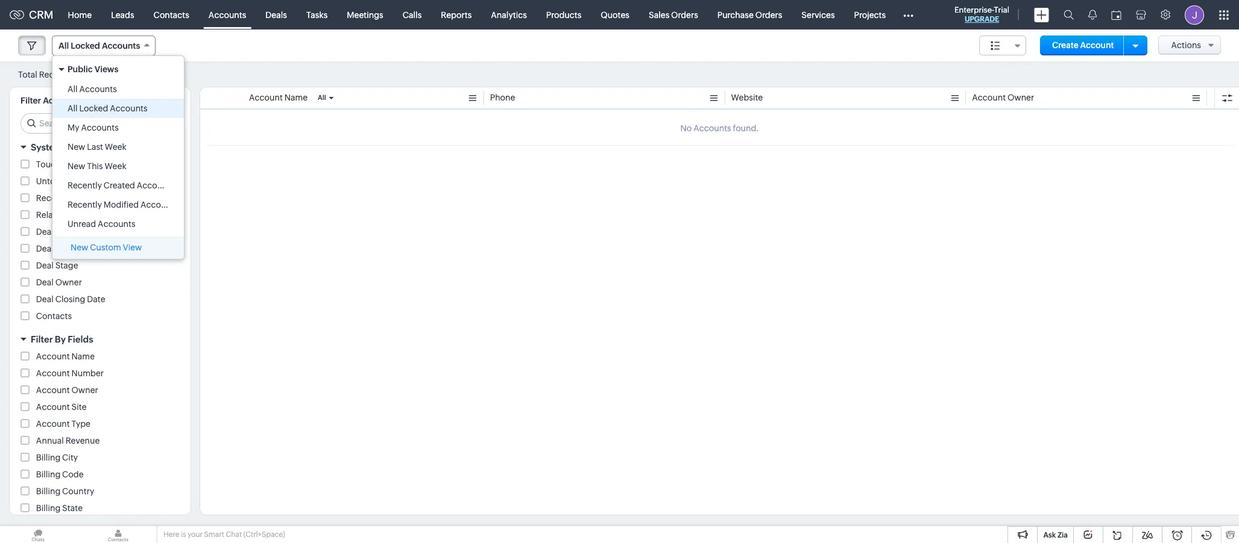 Task type: describe. For each thing, give the bounding box(es) containing it.
home link
[[58, 0, 101, 29]]

your
[[188, 531, 203, 540]]

create menu element
[[1027, 0, 1056, 29]]

record
[[36, 194, 64, 203]]

Other Modules field
[[895, 5, 921, 24]]

by
[[55, 335, 66, 345]]

touched
[[36, 160, 71, 169]]

billing for billing code
[[36, 470, 60, 480]]

stage
[[55, 261, 78, 271]]

billing for billing country
[[36, 487, 60, 497]]

all accounts
[[68, 84, 117, 94]]

system defined filters
[[31, 142, 127, 153]]

deal for deal stage
[[36, 261, 54, 271]]

calls link
[[393, 0, 431, 29]]

system
[[31, 142, 63, 153]]

quotes
[[601, 10, 629, 20]]

deals link
[[256, 0, 297, 29]]

views
[[95, 65, 118, 74]]

0 vertical spatial account owner
[[972, 93, 1034, 103]]

filter accounts by
[[21, 96, 93, 106]]

analytics link
[[481, 0, 537, 29]]

number
[[71, 369, 104, 379]]

accounts link
[[199, 0, 256, 29]]

system defined filters button
[[10, 137, 191, 158]]

0 vertical spatial contacts
[[154, 10, 189, 20]]

filters
[[101, 142, 127, 153]]

reports link
[[431, 0, 481, 29]]

account site
[[36, 403, 87, 412]]

orders for purchase orders
[[755, 10, 782, 20]]

code
[[62, 470, 84, 480]]

here
[[163, 531, 179, 540]]

recently modified accounts option
[[52, 195, 184, 215]]

all inside all accounts option
[[68, 84, 78, 94]]

deal for deal closing date
[[36, 295, 54, 304]]

new this week option
[[52, 157, 184, 176]]

tasks
[[306, 10, 328, 20]]

contacts image
[[80, 527, 156, 544]]

date
[[87, 295, 105, 304]]

all locked accounts inside option
[[68, 104, 148, 113]]

smart
[[204, 531, 224, 540]]

2 vertical spatial owner
[[71, 386, 98, 396]]

tasks link
[[297, 0, 337, 29]]

reports
[[441, 10, 472, 20]]

upgrade
[[965, 15, 999, 24]]

deal amount
[[36, 244, 87, 254]]

create
[[1052, 40, 1079, 50]]

crm
[[29, 8, 53, 21]]

unread accounts option
[[52, 215, 184, 234]]

public views
[[68, 65, 118, 74]]

all inside all locked accounts option
[[68, 104, 78, 113]]

accounts down all accounts option
[[110, 104, 148, 113]]

filter by fields
[[31, 335, 93, 345]]

created
[[104, 181, 135, 191]]

analytics
[[491, 10, 527, 20]]

this
[[87, 162, 103, 171]]

accounts left deals link
[[209, 10, 246, 20]]

all locked accounts option
[[52, 99, 184, 118]]

purchase
[[717, 10, 754, 20]]

meetings link
[[337, 0, 393, 29]]

name for account number
[[71, 352, 95, 362]]

unread accounts
[[68, 219, 135, 229]]

unread
[[68, 219, 96, 229]]

recently created accounts
[[68, 181, 174, 191]]

(ctrl+space)
[[243, 531, 285, 540]]

products link
[[537, 0, 591, 29]]

deal for deal amount
[[36, 244, 54, 254]]

zia
[[1058, 532, 1068, 540]]

home
[[68, 10, 92, 20]]

deal stage
[[36, 261, 78, 271]]

signals element
[[1081, 0, 1104, 30]]

billing code
[[36, 470, 84, 480]]

quotes link
[[591, 0, 639, 29]]

records for total
[[39, 70, 71, 79]]

city
[[62, 453, 78, 463]]

country
[[62, 487, 94, 497]]

week for new last week
[[105, 142, 127, 152]]

accounts down recently modified accounts option on the top left of page
[[98, 219, 135, 229]]

site
[[71, 403, 87, 412]]

services
[[802, 10, 835, 20]]

total records 0
[[18, 70, 79, 79]]

accounts up by at top
[[79, 84, 117, 94]]

accounts left by at top
[[43, 96, 81, 106]]

billing city
[[36, 453, 78, 463]]

all inside all locked accounts 'field'
[[58, 41, 69, 51]]

leads link
[[101, 0, 144, 29]]

modified
[[104, 200, 139, 210]]

public
[[68, 65, 93, 74]]

0
[[73, 70, 79, 79]]

sales orders
[[649, 10, 698, 20]]

new for new this week
[[68, 162, 85, 171]]

my
[[68, 123, 79, 133]]

billing for billing state
[[36, 504, 60, 514]]

deal for deal owner
[[36, 278, 54, 288]]

ask zia
[[1043, 532, 1068, 540]]

closing
[[55, 295, 85, 304]]

meetings
[[347, 10, 383, 20]]

projects
[[854, 10, 886, 20]]

record action
[[36, 194, 92, 203]]

purchase orders link
[[708, 0, 792, 29]]

create account
[[1052, 40, 1114, 50]]



Task type: locate. For each thing, give the bounding box(es) containing it.
1 vertical spatial owner
[[55, 278, 82, 288]]

ask
[[1043, 532, 1056, 540]]

accounts right modified
[[140, 200, 178, 210]]

2 deal from the top
[[36, 261, 54, 271]]

products
[[546, 10, 581, 20]]

1 horizontal spatial account name
[[249, 93, 308, 103]]

phone
[[490, 93, 515, 103]]

recently
[[68, 181, 102, 191], [68, 200, 102, 210]]

recently for recently modified accounts
[[68, 200, 102, 210]]

revenue
[[66, 437, 100, 446]]

1 vertical spatial filter
[[31, 335, 53, 345]]

defined
[[65, 142, 99, 153]]

by
[[83, 96, 93, 106]]

account number
[[36, 369, 104, 379]]

account name for all
[[249, 93, 308, 103]]

0 horizontal spatial contacts
[[36, 312, 72, 321]]

account owner
[[972, 93, 1034, 103], [36, 386, 98, 396]]

1 horizontal spatial action
[[102, 210, 128, 220]]

untouched
[[36, 177, 80, 186]]

accounts right created
[[137, 181, 174, 191]]

account owner down size image
[[972, 93, 1034, 103]]

4 billing from the top
[[36, 504, 60, 514]]

new last week
[[68, 142, 127, 152]]

untouched records
[[36, 177, 114, 186]]

billing down billing country
[[36, 504, 60, 514]]

annual
[[36, 437, 64, 446]]

view
[[123, 243, 142, 253]]

deal left 'stage'
[[36, 261, 54, 271]]

account type
[[36, 420, 90, 429]]

1 horizontal spatial account owner
[[972, 93, 1034, 103]]

account owner down account number
[[36, 386, 98, 396]]

name for all
[[284, 93, 308, 103]]

billing for billing city
[[36, 453, 60, 463]]

deal owner
[[36, 278, 82, 288]]

records down new this week
[[82, 177, 114, 186]]

0 horizontal spatial deals
[[36, 227, 58, 237]]

1 vertical spatial account owner
[[36, 386, 98, 396]]

action down modified
[[102, 210, 128, 220]]

is
[[181, 531, 186, 540]]

0 vertical spatial new
[[68, 142, 85, 152]]

records
[[39, 70, 71, 79], [72, 160, 105, 169], [82, 177, 114, 186], [68, 210, 100, 220]]

2 orders from the left
[[755, 10, 782, 20]]

1 vertical spatial account name
[[36, 352, 95, 362]]

1 vertical spatial contacts
[[36, 312, 72, 321]]

all accounts option
[[52, 80, 184, 99]]

1 week from the top
[[105, 142, 127, 152]]

account name for account number
[[36, 352, 95, 362]]

deal up the deal stage
[[36, 244, 54, 254]]

orders right 'sales'
[[671, 10, 698, 20]]

actions
[[1171, 40, 1201, 50]]

name
[[284, 93, 308, 103], [71, 352, 95, 362]]

recently modified accounts
[[68, 200, 178, 210]]

1 vertical spatial new
[[68, 162, 85, 171]]

0 vertical spatial locked
[[71, 41, 100, 51]]

1 vertical spatial locked
[[79, 104, 108, 113]]

1 deal from the top
[[36, 244, 54, 254]]

records for related
[[68, 210, 100, 220]]

amount
[[55, 244, 87, 254]]

action up related records action
[[66, 194, 92, 203]]

0 vertical spatial action
[[66, 194, 92, 203]]

chats image
[[0, 527, 76, 544]]

2 billing from the top
[[36, 470, 60, 480]]

0 vertical spatial week
[[105, 142, 127, 152]]

0 horizontal spatial name
[[71, 352, 95, 362]]

state
[[62, 504, 83, 514]]

new for new custom view
[[71, 243, 88, 253]]

filter for filter accounts by
[[21, 96, 41, 106]]

annual revenue
[[36, 437, 100, 446]]

records left 0
[[39, 70, 71, 79]]

filter down "total" in the top of the page
[[21, 96, 41, 106]]

purchase orders
[[717, 10, 782, 20]]

0 horizontal spatial account name
[[36, 352, 95, 362]]

deal down deal owner
[[36, 295, 54, 304]]

all locked accounts up public views on the top
[[58, 41, 140, 51]]

2 vertical spatial new
[[71, 243, 88, 253]]

deal down the deal stage
[[36, 278, 54, 288]]

accounts up 'new last week'
[[81, 123, 119, 133]]

my accounts
[[68, 123, 119, 133]]

crm link
[[10, 8, 53, 21]]

calls
[[403, 10, 422, 20]]

1 horizontal spatial deals
[[265, 10, 287, 20]]

locked inside option
[[79, 104, 108, 113]]

week
[[105, 142, 127, 152], [105, 162, 126, 171]]

recently for recently created accounts
[[68, 181, 102, 191]]

public views button
[[52, 59, 184, 80]]

1 vertical spatial action
[[102, 210, 128, 220]]

filter by fields button
[[10, 329, 191, 350]]

1 vertical spatial week
[[105, 162, 126, 171]]

touched records
[[36, 160, 105, 169]]

locked up public
[[71, 41, 100, 51]]

recently created accounts option
[[52, 176, 184, 195]]

services link
[[792, 0, 844, 29]]

fields
[[68, 335, 93, 345]]

new custom view
[[71, 243, 142, 253]]

profile element
[[1178, 0, 1211, 29]]

1 horizontal spatial contacts
[[154, 10, 189, 20]]

account name
[[249, 93, 308, 103], [36, 352, 95, 362]]

contacts
[[154, 10, 189, 20], [36, 312, 72, 321]]

billing
[[36, 453, 60, 463], [36, 470, 60, 480], [36, 487, 60, 497], [36, 504, 60, 514]]

1 orders from the left
[[671, 10, 698, 20]]

0 horizontal spatial action
[[66, 194, 92, 203]]

4 deal from the top
[[36, 295, 54, 304]]

records down record action
[[68, 210, 100, 220]]

all locked accounts inside 'field'
[[58, 41, 140, 51]]

search element
[[1056, 0, 1081, 30]]

week for new this week
[[105, 162, 126, 171]]

sales orders link
[[639, 0, 708, 29]]

records for touched
[[72, 160, 105, 169]]

profile image
[[1185, 5, 1204, 24]]

0 vertical spatial name
[[284, 93, 308, 103]]

new inside new last week option
[[68, 142, 85, 152]]

calendar image
[[1111, 10, 1121, 20]]

2 week from the top
[[105, 162, 126, 171]]

locked up search text box
[[79, 104, 108, 113]]

total
[[18, 70, 37, 79]]

2 recently from the top
[[68, 200, 102, 210]]

owner
[[1007, 93, 1034, 103], [55, 278, 82, 288], [71, 386, 98, 396]]

0 horizontal spatial account owner
[[36, 386, 98, 396]]

deals
[[265, 10, 287, 20], [36, 227, 58, 237]]

All Locked Accounts field
[[52, 36, 156, 56]]

None field
[[979, 36, 1026, 55]]

leads
[[111, 10, 134, 20]]

billing state
[[36, 504, 83, 514]]

1 horizontal spatial orders
[[755, 10, 782, 20]]

new last week option
[[52, 137, 184, 157]]

0 vertical spatial filter
[[21, 96, 41, 106]]

1 horizontal spatial name
[[284, 93, 308, 103]]

last
[[87, 142, 103, 152]]

1 recently from the top
[[68, 181, 102, 191]]

new up untouched records
[[68, 162, 85, 171]]

account inside button
[[1080, 40, 1114, 50]]

contacts down closing
[[36, 312, 72, 321]]

0 vertical spatial recently
[[68, 181, 102, 191]]

related
[[36, 210, 66, 220]]

enterprise-
[[954, 5, 994, 14]]

Search text field
[[21, 114, 181, 133]]

new inside the new this week option
[[68, 162, 85, 171]]

billing down annual
[[36, 453, 60, 463]]

accounts inside 'field'
[[102, 41, 140, 51]]

deals down related
[[36, 227, 58, 237]]

filter for filter by fields
[[31, 335, 53, 345]]

recently up related records action
[[68, 200, 102, 210]]

locked
[[71, 41, 100, 51], [79, 104, 108, 113]]

new for new last week
[[68, 142, 85, 152]]

recently down the this on the left top
[[68, 181, 102, 191]]

3 deal from the top
[[36, 278, 54, 288]]

related records action
[[36, 210, 128, 220]]

1 billing from the top
[[36, 453, 60, 463]]

0 horizontal spatial orders
[[671, 10, 698, 20]]

billing up billing state
[[36, 487, 60, 497]]

3 billing from the top
[[36, 487, 60, 497]]

orders for sales orders
[[671, 10, 698, 20]]

search image
[[1064, 10, 1074, 20]]

my accounts option
[[52, 118, 184, 137]]

all locked accounts up search text box
[[68, 104, 148, 113]]

projects link
[[844, 0, 895, 29]]

filter
[[21, 96, 41, 106], [31, 335, 53, 345]]

sales
[[649, 10, 669, 20]]

new inside new custom view link
[[71, 243, 88, 253]]

records down defined
[[72, 160, 105, 169]]

contacts right leads link
[[154, 10, 189, 20]]

filter left by
[[31, 335, 53, 345]]

billing down billing city at the bottom of page
[[36, 470, 60, 480]]

signals image
[[1088, 10, 1097, 20]]

accounts up public views dropdown button
[[102, 41, 140, 51]]

public views region
[[52, 80, 184, 234]]

custom
[[90, 243, 121, 253]]

filter inside "filter by fields" dropdown button
[[31, 335, 53, 345]]

contacts link
[[144, 0, 199, 29]]

accounts
[[209, 10, 246, 20], [102, 41, 140, 51], [79, 84, 117, 94], [43, 96, 81, 106], [110, 104, 148, 113], [81, 123, 119, 133], [137, 181, 174, 191], [140, 200, 178, 210], [98, 219, 135, 229]]

chat
[[226, 531, 242, 540]]

0 vertical spatial deals
[[265, 10, 287, 20]]

0 vertical spatial owner
[[1007, 93, 1034, 103]]

create menu image
[[1034, 8, 1049, 22]]

type
[[71, 420, 90, 429]]

locked inside 'field'
[[71, 41, 100, 51]]

account
[[1080, 40, 1114, 50], [249, 93, 283, 103], [972, 93, 1006, 103], [36, 352, 70, 362], [36, 369, 70, 379], [36, 386, 70, 396], [36, 403, 70, 412], [36, 420, 70, 429]]

size image
[[991, 40, 1000, 51]]

trial
[[994, 5, 1009, 14]]

deal
[[36, 244, 54, 254], [36, 261, 54, 271], [36, 278, 54, 288], [36, 295, 54, 304]]

0 vertical spatial account name
[[249, 93, 308, 103]]

1 vertical spatial recently
[[68, 200, 102, 210]]

new up touched records
[[68, 142, 85, 152]]

records for untouched
[[82, 177, 114, 186]]

0 vertical spatial all locked accounts
[[58, 41, 140, 51]]

orders right purchase
[[755, 10, 782, 20]]

here is your smart chat (ctrl+space)
[[163, 531, 285, 540]]

new up 'stage'
[[71, 243, 88, 253]]

1 vertical spatial name
[[71, 352, 95, 362]]

1 vertical spatial deals
[[36, 227, 58, 237]]

deals left "tasks"
[[265, 10, 287, 20]]

deal closing date
[[36, 295, 105, 304]]

1 vertical spatial all locked accounts
[[68, 104, 148, 113]]



Task type: vqa. For each thing, say whether or not it's contained in the screenshot.
View
yes



